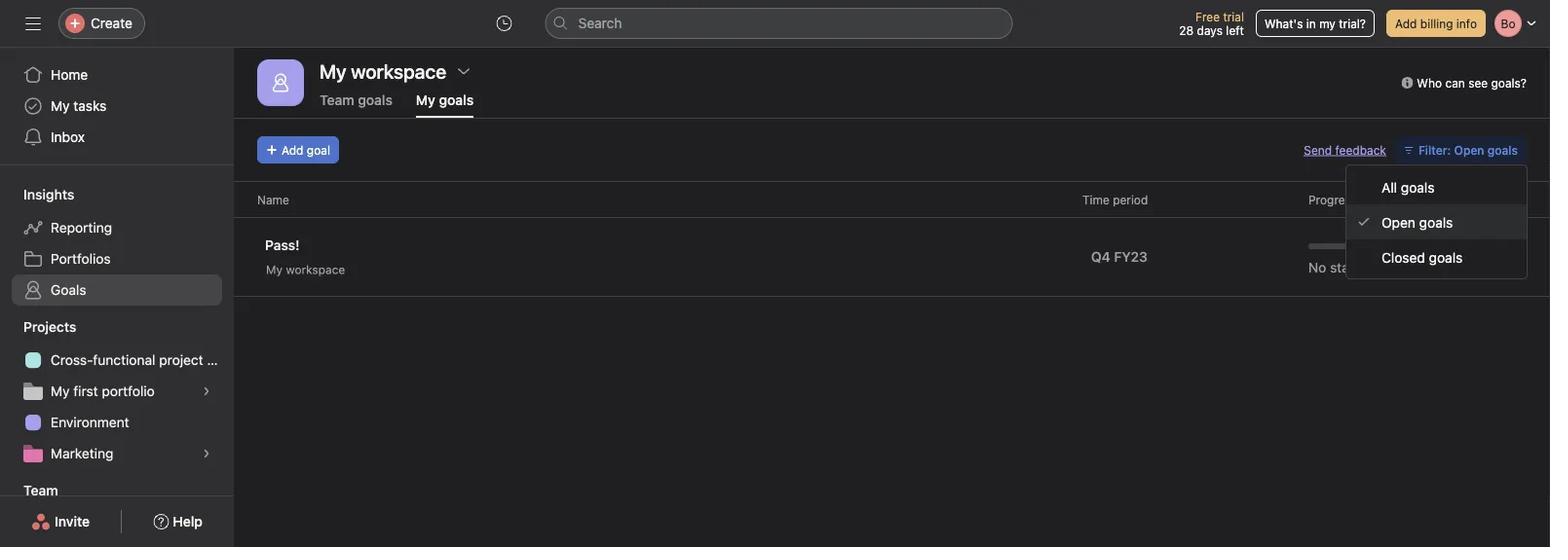 Task type: locate. For each thing, give the bounding box(es) containing it.
0 horizontal spatial add
[[282, 143, 303, 157]]

workspace
[[286, 263, 345, 277]]

info
[[1456, 17, 1477, 30]]

goals link
[[12, 275, 222, 306]]

1 vertical spatial add
[[282, 143, 303, 157]]

days
[[1197, 23, 1223, 37]]

team
[[320, 92, 354, 108], [23, 483, 58, 499]]

team goals
[[320, 92, 393, 108]]

search
[[578, 15, 622, 31]]

goals down my workspace on the top
[[358, 92, 393, 108]]

goals right all
[[1401, 179, 1435, 195]]

feedback
[[1335, 143, 1386, 157]]

my left first
[[51, 383, 70, 399]]

add inside button
[[282, 143, 303, 157]]

pass!
[[265, 237, 300, 253]]

progress
[[1309, 193, 1357, 207]]

help
[[173, 514, 203, 530]]

goals inside dropdown button
[[1488, 143, 1518, 157]]

add inside button
[[1395, 17, 1417, 30]]

send feedback
[[1304, 143, 1386, 157]]

status
[[1330, 260, 1369, 276]]

my workspace
[[266, 263, 345, 277]]

no status
[[1309, 260, 1369, 276]]

my left the 'tasks'
[[51, 98, 70, 114]]

create
[[91, 15, 132, 31]]

0 vertical spatial add
[[1395, 17, 1417, 30]]

open inside dropdown button
[[1454, 143, 1484, 157]]

1 horizontal spatial add
[[1395, 17, 1417, 30]]

goals inside "link"
[[358, 92, 393, 108]]

my goals
[[416, 92, 474, 108]]

open
[[1454, 143, 1484, 157], [1382, 214, 1416, 230]]

add left goal at the left top
[[282, 143, 303, 157]]

home link
[[12, 59, 222, 91]]

open goals link
[[1347, 205, 1527, 240]]

my for my workspace
[[266, 263, 283, 277]]

pass! link
[[265, 235, 315, 256]]

my down pass! at the left of the page
[[266, 263, 283, 277]]

filter:
[[1419, 143, 1451, 157]]

team for team
[[23, 483, 58, 499]]

period
[[1113, 193, 1148, 207]]

goals up owner
[[1488, 143, 1518, 157]]

my workspace
[[320, 59, 446, 82]]

cross-functional project plan
[[51, 352, 234, 368]]

all goals
[[1382, 179, 1435, 195]]

my inside projects element
[[51, 383, 70, 399]]

goals down show options image
[[439, 92, 474, 108]]

q4 fy23
[[1091, 249, 1148, 265]]

invite
[[55, 514, 90, 530]]

global element
[[0, 48, 234, 165]]

add
[[1395, 17, 1417, 30], [282, 143, 303, 157]]

goals for closed goals
[[1429, 249, 1463, 265]]

create button
[[58, 8, 145, 39]]

reporting link
[[12, 212, 222, 244]]

add left billing
[[1395, 17, 1417, 30]]

my
[[416, 92, 435, 108], [51, 98, 70, 114], [266, 263, 283, 277], [51, 383, 70, 399]]

inbox link
[[12, 122, 222, 153]]

0 vertical spatial open
[[1454, 143, 1484, 157]]

plan
[[207, 352, 234, 368]]

0 horizontal spatial team
[[23, 483, 58, 499]]

team up the invite "button"
[[23, 483, 58, 499]]

trial
[[1223, 10, 1244, 23]]

projects
[[23, 319, 76, 335]]

add billing info button
[[1386, 10, 1486, 37]]

goals down open goals link
[[1429, 249, 1463, 265]]

my inside the global element
[[51, 98, 70, 114]]

q4 fy23 button
[[1082, 244, 1172, 271]]

home
[[51, 67, 88, 83]]

see details, my first portfolio image
[[201, 386, 212, 398]]

goals
[[358, 92, 393, 108], [439, 92, 474, 108], [1488, 143, 1518, 157], [1401, 179, 1435, 195], [1419, 214, 1453, 230], [1429, 249, 1463, 265]]

0%
[[1363, 238, 1384, 254]]

team inside "link"
[[320, 92, 354, 108]]

my for my first portfolio
[[51, 383, 70, 399]]

add billing info
[[1395, 17, 1477, 30]]

first
[[73, 383, 98, 399]]

my tasks link
[[12, 91, 222, 122]]

history image
[[496, 16, 512, 31]]

goals for open goals
[[1419, 214, 1453, 230]]

team inside dropdown button
[[23, 483, 58, 499]]

reporting
[[51, 220, 112, 236]]

0 vertical spatial team
[[320, 92, 354, 108]]

team goals link
[[320, 92, 393, 118]]

1 horizontal spatial open
[[1454, 143, 1484, 157]]

28
[[1179, 23, 1194, 37]]

marketing
[[51, 446, 113, 462]]

who
[[1417, 76, 1442, 90]]

closed goals
[[1382, 249, 1463, 265]]

my inside dropdown button
[[266, 263, 283, 277]]

1 horizontal spatial team
[[320, 92, 354, 108]]

my
[[1319, 17, 1336, 30]]

goals up closed goals link
[[1419, 214, 1453, 230]]

team up goal at the left top
[[320, 92, 354, 108]]

send feedback link
[[1304, 141, 1386, 159]]

projects element
[[0, 310, 234, 474]]

0 horizontal spatial open
[[1382, 214, 1416, 230]]

open up 0%
[[1382, 214, 1416, 230]]

my down my workspace on the top
[[416, 92, 435, 108]]

closed goals link
[[1347, 240, 1527, 275]]

1 vertical spatial team
[[23, 483, 58, 499]]

1 vertical spatial open
[[1382, 214, 1416, 230]]

add goal
[[282, 143, 330, 157]]

open right filter: at the right of the page
[[1454, 143, 1484, 157]]



Task type: vqa. For each thing, say whether or not it's contained in the screenshot.
4 people will be notified
no



Task type: describe. For each thing, give the bounding box(es) containing it.
portfolio
[[102, 383, 155, 399]]

closed
[[1382, 249, 1425, 265]]

filter: open goals
[[1419, 143, 1518, 157]]

my for my goals
[[416, 92, 435, 108]]

all goals link
[[1347, 170, 1527, 205]]

insights
[[23, 187, 74, 203]]

insights element
[[0, 177, 234, 310]]

my first portfolio link
[[12, 376, 222, 407]]

owner
[[1474, 193, 1510, 207]]

time
[[1082, 193, 1110, 207]]

goals for my goals
[[439, 92, 474, 108]]

portfolios
[[51, 251, 111, 267]]

in
[[1306, 17, 1316, 30]]

billing
[[1420, 17, 1453, 30]]

what's in my trial? button
[[1256, 10, 1375, 37]]

team for team goals
[[320, 92, 354, 108]]

add goal button
[[257, 136, 339, 164]]

portfolios link
[[12, 244, 222, 275]]

send
[[1304, 143, 1332, 157]]

who can see goals?
[[1417, 76, 1527, 90]]

what's in my trial?
[[1265, 17, 1366, 30]]

free trial 28 days left
[[1179, 10, 1244, 37]]

environment
[[51, 415, 129, 431]]

search list box
[[545, 8, 1013, 39]]

left
[[1226, 23, 1244, 37]]

environment link
[[12, 407, 222, 438]]

filter: open goals button
[[1394, 136, 1527, 164]]

q4
[[1091, 249, 1111, 265]]

cross-
[[51, 352, 93, 368]]

my for my tasks
[[51, 98, 70, 114]]

no
[[1309, 260, 1326, 276]]

search button
[[545, 8, 1013, 39]]

see
[[1468, 76, 1488, 90]]

goal
[[307, 143, 330, 157]]

add for add goal
[[282, 143, 303, 157]]

functional
[[93, 352, 155, 368]]

insights button
[[0, 185, 74, 205]]

toggle owner popover image
[[1476, 242, 1507, 273]]

goals for all goals
[[1401, 179, 1435, 195]]

goals?
[[1491, 76, 1527, 90]]

tasks
[[73, 98, 107, 114]]

what's
[[1265, 17, 1303, 30]]

can
[[1445, 76, 1465, 90]]

my tasks
[[51, 98, 107, 114]]

goals for team goals
[[358, 92, 393, 108]]

open goals
[[1382, 214, 1453, 230]]

fy23
[[1114, 249, 1148, 265]]

add for add billing info
[[1395, 17, 1417, 30]]

hide sidebar image
[[25, 16, 41, 31]]

remove image
[[353, 262, 368, 278]]

marketing link
[[12, 438, 222, 470]]

free
[[1196, 10, 1220, 23]]

help button
[[141, 505, 215, 540]]

project
[[159, 352, 203, 368]]

see details, marketing image
[[201, 448, 212, 460]]

time period
[[1082, 193, 1148, 207]]

my workspace button
[[257, 256, 377, 284]]

goals
[[51, 282, 86, 298]]

invite button
[[19, 505, 102, 540]]

projects button
[[0, 318, 76, 337]]

team button
[[0, 479, 58, 503]]

cross-functional project plan link
[[12, 345, 234, 376]]

my first portfolio
[[51, 383, 155, 399]]

show options image
[[456, 63, 472, 79]]

name
[[257, 193, 289, 207]]

all
[[1382, 179, 1397, 195]]

trial?
[[1339, 17, 1366, 30]]

my goals link
[[416, 92, 474, 118]]

inbox
[[51, 129, 85, 145]]



